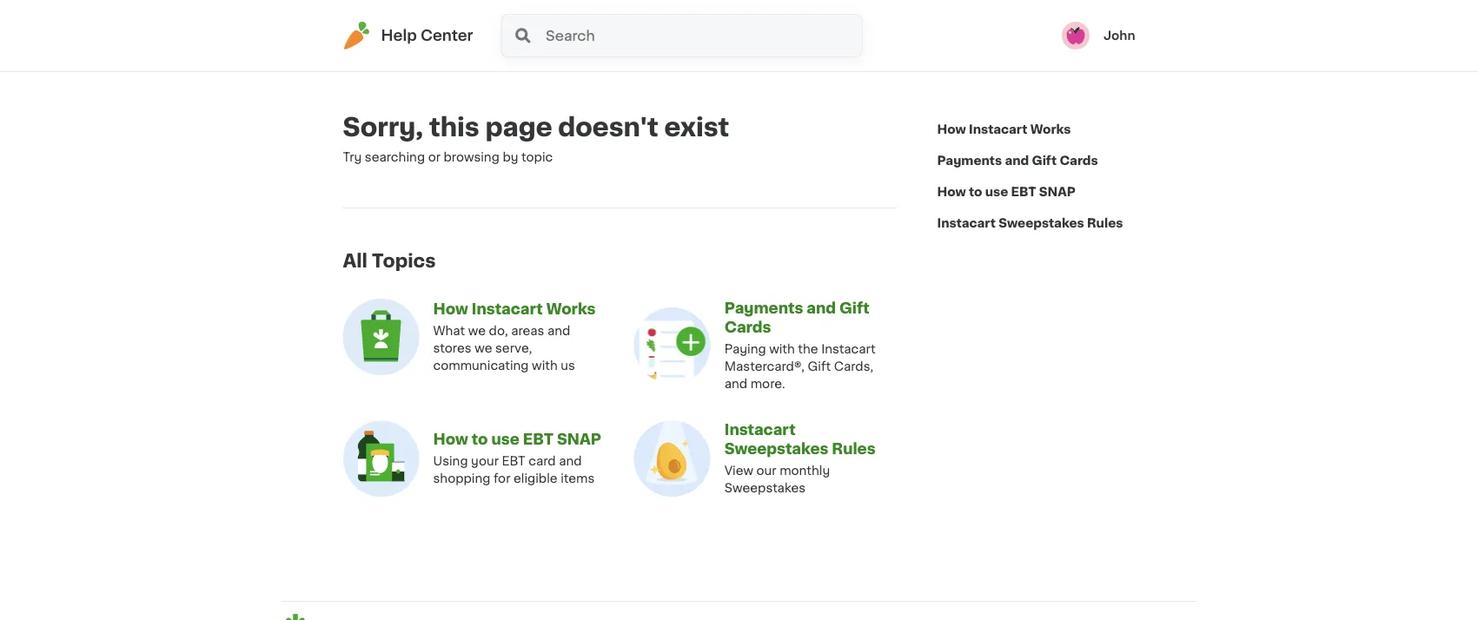 Task type: locate. For each thing, give the bounding box(es) containing it.
cards,
[[834, 361, 874, 373]]

0 vertical spatial payments
[[938, 155, 1003, 167]]

this
[[429, 115, 480, 140]]

and inside how to use ebt snap using your ebt card and shopping for eligible items
[[559, 456, 582, 468]]

1 horizontal spatial use
[[986, 186, 1009, 198]]

1 horizontal spatial with
[[770, 343, 795, 356]]

1 vertical spatial snap
[[557, 433, 602, 447]]

how instacart works what we do, areas and stores we serve, communicating with us
[[433, 302, 596, 372]]

cards up paying
[[725, 320, 772, 335]]

payments and gift cards link up how to use ebt snap
[[938, 145, 1099, 176]]

1 vertical spatial use
[[492, 433, 520, 447]]

to for how to use ebt snap using your ebt card and shopping for eligible items
[[472, 433, 488, 447]]

1 vertical spatial gift
[[840, 301, 870, 316]]

gift up cards,
[[840, 301, 870, 316]]

0 vertical spatial sweepstakes
[[999, 217, 1085, 230]]

0 vertical spatial how instacart works link
[[938, 114, 1071, 145]]

use inside the how to use ebt snap "link"
[[986, 186, 1009, 198]]

2 horizontal spatial gift
[[1032, 155, 1057, 167]]

1 vertical spatial instacart sweepstakes rules link
[[725, 423, 876, 457]]

how to use ebt snap link up "card"
[[433, 433, 602, 447]]

to up the your
[[472, 433, 488, 447]]

instacart up do,
[[472, 302, 543, 317]]

1 vertical spatial with
[[532, 360, 558, 372]]

use for how to use ebt snap using your ebt card and shopping for eligible items
[[492, 433, 520, 447]]

browsing
[[444, 151, 500, 163]]

sweepstakes up our
[[725, 442, 829, 457]]

rules for instacart sweepstakes rules view our monthly sweepstakes
[[832, 442, 876, 457]]

and right areas
[[548, 325, 571, 337]]

0 vertical spatial with
[[770, 343, 795, 356]]

how for how instacart works what we do, areas and stores we serve, communicating with us
[[433, 302, 468, 317]]

works up payments and gift cards
[[1031, 123, 1071, 136]]

0 horizontal spatial how to use ebt snap link
[[433, 433, 602, 447]]

use up the your
[[492, 433, 520, 447]]

serve,
[[496, 343, 532, 355]]

instacart up our
[[725, 423, 796, 438]]

instacart sweepstakes rules link
[[938, 208, 1124, 239], [725, 423, 876, 457]]

0 horizontal spatial use
[[492, 433, 520, 447]]

instacart shopper app logo image
[[281, 612, 310, 621]]

0 horizontal spatial to
[[472, 433, 488, 447]]

0 vertical spatial gift
[[1032, 155, 1057, 167]]

ebt down payments and gift cards
[[1012, 186, 1037, 198]]

ebt up "card"
[[523, 433, 554, 447]]

works up us
[[547, 302, 596, 317]]

help center link
[[343, 22, 473, 50]]

how inside how to use ebt snap using your ebt card and shopping for eligible items
[[433, 433, 468, 447]]

instacart inside how instacart works what we do, areas and stores we serve, communicating with us
[[472, 302, 543, 317]]

0 vertical spatial snap
[[1040, 186, 1076, 198]]

cards
[[1060, 155, 1099, 167], [725, 320, 772, 335]]

instacart image
[[343, 22, 371, 50]]

and up items
[[559, 456, 582, 468]]

instacart sweepstakes rules
[[938, 217, 1124, 230]]

1 horizontal spatial cards
[[1060, 155, 1099, 167]]

works
[[1031, 123, 1071, 136], [547, 302, 596, 317]]

1 horizontal spatial instacart sweepstakes rules link
[[938, 208, 1124, 239]]

we
[[468, 325, 486, 337], [475, 343, 492, 355]]

how inside "link"
[[938, 186, 967, 198]]

1 horizontal spatial works
[[1031, 123, 1071, 136]]

0 horizontal spatial payments
[[725, 301, 804, 316]]

with inside how instacart works what we do, areas and stores we serve, communicating with us
[[532, 360, 558, 372]]

to inside how to use ebt snap using your ebt card and shopping for eligible items
[[472, 433, 488, 447]]

how down payments and gift cards
[[938, 186, 967, 198]]

instacart up payments and gift cards
[[969, 123, 1028, 136]]

instacart sweepstakes rules link up monthly
[[725, 423, 876, 457]]

rules inside instacart sweepstakes rules view our monthly sweepstakes
[[832, 442, 876, 457]]

cards up how to use ebt snap
[[1060, 155, 1099, 167]]

payments for payments and gift cards paying with the instacart mastercard®, gift cards, and more.
[[725, 301, 804, 316]]

1 horizontal spatial payments
[[938, 155, 1003, 167]]

with
[[770, 343, 795, 356], [532, 360, 558, 372]]

instacart sweepstakes rules link down how to use ebt snap
[[938, 208, 1124, 239]]

stores
[[433, 343, 472, 355]]

gift up how to use ebt snap
[[1032, 155, 1057, 167]]

cards for payments and gift cards paying with the instacart mastercard®, gift cards, and more.
[[725, 320, 772, 335]]

to down payments and gift cards
[[969, 186, 983, 198]]

and
[[1005, 155, 1030, 167], [807, 301, 836, 316], [548, 325, 571, 337], [725, 378, 748, 390], [559, 456, 582, 468]]

ebt inside "link"
[[1012, 186, 1037, 198]]

how to use ebt snap link down payments and gift cards
[[938, 176, 1076, 208]]

0 horizontal spatial gift
[[808, 361, 831, 373]]

sorry,
[[343, 115, 424, 140]]

and up the
[[807, 301, 836, 316]]

0 horizontal spatial payments and gift cards link
[[725, 301, 870, 335]]

payments and gift cards link
[[938, 145, 1099, 176], [725, 301, 870, 335]]

1 vertical spatial cards
[[725, 320, 772, 335]]

0 vertical spatial how to use ebt snap link
[[938, 176, 1076, 208]]

0 horizontal spatial rules
[[832, 442, 876, 457]]

try searching or browsing by topic
[[343, 151, 553, 163]]

1 vertical spatial to
[[472, 433, 488, 447]]

payments for payments and gift cards
[[938, 155, 1003, 167]]

how instacart works link up payments and gift cards
[[938, 114, 1071, 145]]

use down payments and gift cards
[[986, 186, 1009, 198]]

0 vertical spatial cards
[[1060, 155, 1099, 167]]

how instacart works link
[[938, 114, 1071, 145], [433, 302, 596, 317]]

0 vertical spatial payments and gift cards link
[[938, 145, 1099, 176]]

1 vertical spatial ebt
[[523, 433, 554, 447]]

instacart inside instacart sweepstakes rules view our monthly sweepstakes
[[725, 423, 796, 438]]

how up payments and gift cards
[[938, 123, 967, 136]]

the
[[798, 343, 819, 356]]

0 horizontal spatial how instacart works link
[[433, 302, 596, 317]]

gift down the
[[808, 361, 831, 373]]

0 vertical spatial ebt
[[1012, 186, 1037, 198]]

use for how to use ebt snap
[[986, 186, 1009, 198]]

snap
[[1040, 186, 1076, 198], [557, 433, 602, 447]]

snap up items
[[557, 433, 602, 447]]

payments inside payments and gift cards paying with the instacart mastercard®, gift cards, and more.
[[725, 301, 804, 316]]

payments
[[938, 155, 1003, 167], [725, 301, 804, 316]]

payments and gift cards paying with the instacart mastercard®, gift cards, and more.
[[725, 301, 876, 390]]

searching
[[365, 151, 425, 163]]

0 vertical spatial rules
[[1088, 217, 1124, 230]]

payments up paying
[[725, 301, 804, 316]]

1 horizontal spatial to
[[969, 186, 983, 198]]

0 horizontal spatial instacart sweepstakes rules link
[[725, 423, 876, 457]]

1 vertical spatial works
[[547, 302, 596, 317]]

0 horizontal spatial with
[[532, 360, 558, 372]]

ebt up for
[[502, 456, 526, 468]]

0 vertical spatial to
[[969, 186, 983, 198]]

ebt
[[1012, 186, 1037, 198], [523, 433, 554, 447], [502, 456, 526, 468]]

sweepstakes down how to use ebt snap
[[999, 217, 1085, 230]]

sweepstakes
[[999, 217, 1085, 230], [725, 442, 829, 457], [725, 483, 806, 495]]

we left do,
[[468, 325, 486, 337]]

0 horizontal spatial snap
[[557, 433, 602, 447]]

use
[[986, 186, 1009, 198], [492, 433, 520, 447]]

how instacart works link up areas
[[433, 302, 596, 317]]

how inside how instacart works what we do, areas and stores we serve, communicating with us
[[433, 302, 468, 317]]

snap inside how to use ebt snap using your ebt card and shopping for eligible items
[[557, 433, 602, 447]]

gift
[[1032, 155, 1057, 167], [840, 301, 870, 316], [808, 361, 831, 373]]

0 vertical spatial works
[[1031, 123, 1071, 136]]

and inside how instacart works what we do, areas and stores we serve, communicating with us
[[548, 325, 571, 337]]

our
[[757, 465, 777, 477]]

1 horizontal spatial how to use ebt snap link
[[938, 176, 1076, 208]]

1 horizontal spatial gift
[[840, 301, 870, 316]]

instacart
[[969, 123, 1028, 136], [938, 217, 996, 230], [472, 302, 543, 317], [822, 343, 876, 356], [725, 423, 796, 438]]

communicating
[[433, 360, 529, 372]]

1 vertical spatial sweepstakes
[[725, 442, 829, 457]]

how up what
[[433, 302, 468, 317]]

works for how instacart works
[[1031, 123, 1071, 136]]

ebt for how to use ebt snap
[[1012, 186, 1037, 198]]

payments and gift cards link up the
[[725, 301, 870, 335]]

or
[[428, 151, 441, 163]]

0 horizontal spatial works
[[547, 302, 596, 317]]

how up using
[[433, 433, 468, 447]]

with left us
[[532, 360, 558, 372]]

snap up the instacart sweepstakes rules
[[1040, 186, 1076, 198]]

2 vertical spatial ebt
[[502, 456, 526, 468]]

how to use ebt snap link
[[938, 176, 1076, 208], [433, 433, 602, 447]]

instacart up cards,
[[822, 343, 876, 356]]

cards inside payments and gift cards paying with the instacart mastercard®, gift cards, and more.
[[725, 320, 772, 335]]

1 vertical spatial rules
[[832, 442, 876, 457]]

works inside how instacart works what we do, areas and stores we serve, communicating with us
[[547, 302, 596, 317]]

all
[[343, 252, 368, 270]]

payments down how instacart works
[[938, 155, 1003, 167]]

john
[[1104, 30, 1136, 42]]

1 vertical spatial payments
[[725, 301, 804, 316]]

1 horizontal spatial snap
[[1040, 186, 1076, 198]]

to for how to use ebt snap
[[969, 186, 983, 198]]

doesn't
[[558, 115, 659, 140]]

1 vertical spatial payments and gift cards link
[[725, 301, 870, 335]]

using
[[433, 456, 468, 468]]

rules
[[1088, 217, 1124, 230], [832, 442, 876, 457]]

we up communicating at bottom left
[[475, 343, 492, 355]]

0 horizontal spatial cards
[[725, 320, 772, 335]]

use inside how to use ebt snap using your ebt card and shopping for eligible items
[[492, 433, 520, 447]]

how for how instacart works
[[938, 123, 967, 136]]

1 horizontal spatial rules
[[1088, 217, 1124, 230]]

0 vertical spatial use
[[986, 186, 1009, 198]]

0 vertical spatial we
[[468, 325, 486, 337]]

sweepstakes down our
[[725, 483, 806, 495]]

paying
[[725, 343, 766, 356]]

to
[[969, 186, 983, 198], [472, 433, 488, 447]]

how
[[938, 123, 967, 136], [938, 186, 967, 198], [433, 302, 468, 317], [433, 433, 468, 447]]

with up mastercard®, at bottom
[[770, 343, 795, 356]]

by
[[503, 151, 519, 163]]

instacart down how to use ebt snap
[[938, 217, 996, 230]]



Task type: describe. For each thing, give the bounding box(es) containing it.
areas
[[511, 325, 545, 337]]

what
[[433, 325, 465, 337]]

instacart sweepstakes rules view our monthly sweepstakes
[[725, 423, 876, 495]]

try
[[343, 151, 362, 163]]

all topics
[[343, 252, 436, 270]]

instacart inside payments and gift cards paying with the instacart mastercard®, gift cards, and more.
[[822, 343, 876, 356]]

help center
[[381, 28, 473, 43]]

2 vertical spatial sweepstakes
[[725, 483, 806, 495]]

1 horizontal spatial payments and gift cards link
[[938, 145, 1099, 176]]

do,
[[489, 325, 508, 337]]

eligible
[[514, 473, 558, 485]]

for
[[494, 473, 511, 485]]

works for how instacart works what we do, areas and stores we serve, communicating with us
[[547, 302, 596, 317]]

snap for how to use ebt snap using your ebt card and shopping for eligible items
[[557, 433, 602, 447]]

snap for how to use ebt snap
[[1040, 186, 1076, 198]]

how instacart works
[[938, 123, 1071, 136]]

sorry, this page doesn't exist
[[343, 115, 730, 140]]

user avatar image
[[1062, 22, 1090, 50]]

help
[[381, 28, 417, 43]]

payments and gift cards
[[938, 155, 1099, 167]]

how for how to use ebt snap using your ebt card and shopping for eligible items
[[433, 433, 468, 447]]

how for how to use ebt snap
[[938, 186, 967, 198]]

exist
[[665, 115, 730, 140]]

topics
[[372, 252, 436, 270]]

center
[[421, 28, 473, 43]]

and up how to use ebt snap
[[1005, 155, 1030, 167]]

john link
[[1062, 22, 1136, 50]]

gift for payments and gift cards
[[1032, 155, 1057, 167]]

your
[[471, 456, 499, 468]]

card
[[529, 456, 556, 468]]

gift for payments and gift cards paying with the instacart mastercard®, gift cards, and more.
[[840, 301, 870, 316]]

1 vertical spatial how instacart works link
[[433, 302, 596, 317]]

us
[[561, 360, 575, 372]]

Search search field
[[544, 15, 862, 57]]

topic
[[522, 151, 553, 163]]

sweepstakes for instacart sweepstakes rules view our monthly sweepstakes
[[725, 442, 829, 457]]

more.
[[751, 378, 786, 390]]

1 horizontal spatial how instacart works link
[[938, 114, 1071, 145]]

shopping
[[433, 473, 491, 485]]

and left the more.
[[725, 378, 748, 390]]

1 vertical spatial how to use ebt snap link
[[433, 433, 602, 447]]

0 vertical spatial instacart sweepstakes rules link
[[938, 208, 1124, 239]]

how to use ebt snap
[[938, 186, 1076, 198]]

view
[[725, 465, 754, 477]]

1 vertical spatial we
[[475, 343, 492, 355]]

monthly
[[780, 465, 830, 477]]

cards for payments and gift cards
[[1060, 155, 1099, 167]]

with inside payments and gift cards paying with the instacart mastercard®, gift cards, and more.
[[770, 343, 795, 356]]

sweepstakes for instacart sweepstakes rules
[[999, 217, 1085, 230]]

page
[[486, 115, 552, 140]]

2 vertical spatial gift
[[808, 361, 831, 373]]

mastercard®,
[[725, 361, 805, 373]]

items
[[561, 473, 595, 485]]

ebt for how to use ebt snap using your ebt card and shopping for eligible items
[[523, 433, 554, 447]]

how to use ebt snap using your ebt card and shopping for eligible items
[[433, 433, 602, 485]]

rules for instacart sweepstakes rules
[[1088, 217, 1124, 230]]



Task type: vqa. For each thing, say whether or not it's contained in the screenshot.
Cards
yes



